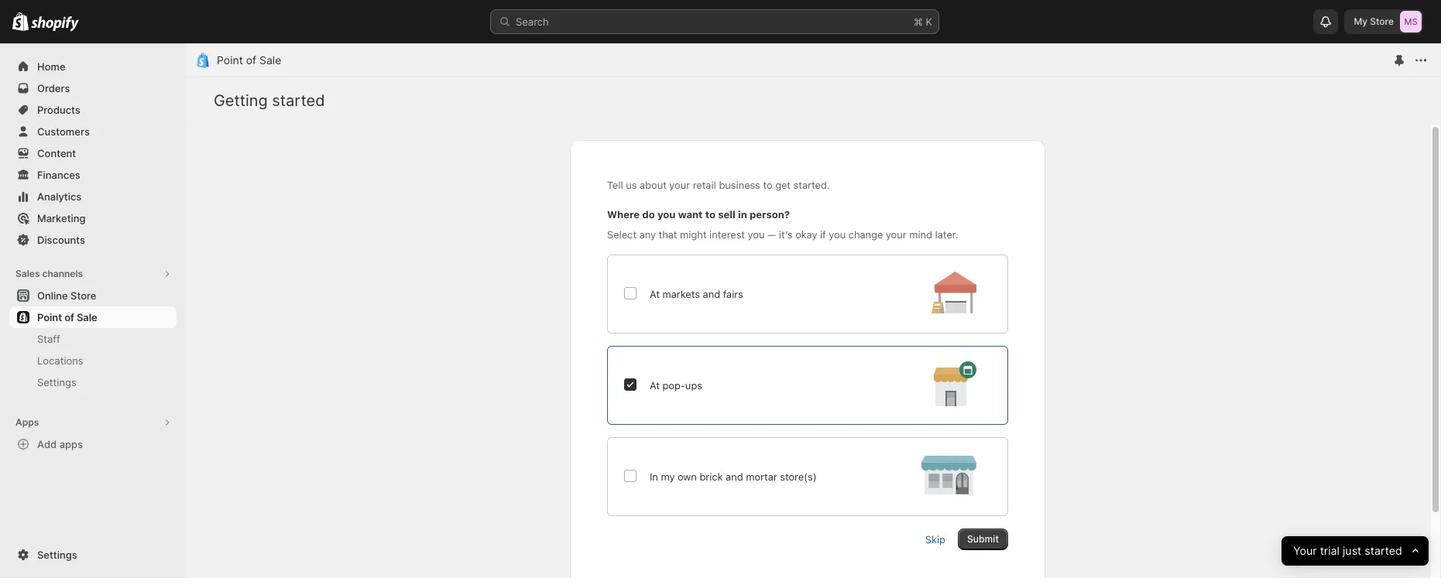 Task type: locate. For each thing, give the bounding box(es) containing it.
started right getting
[[272, 91, 325, 110]]

started right just
[[1365, 544, 1402, 558]]

your
[[1293, 544, 1317, 558]]

2 settings link from the top
[[9, 544, 177, 566]]

point inside point of sale link
[[37, 311, 62, 324]]

0 vertical spatial point of sale link
[[217, 53, 281, 67]]

0 horizontal spatial sale
[[77, 311, 97, 324]]

0 horizontal spatial point of sale link
[[9, 307, 177, 328]]

0 vertical spatial settings
[[37, 376, 76, 389]]

1 horizontal spatial point of sale link
[[217, 53, 281, 67]]

0 vertical spatial sale
[[259, 53, 281, 67]]

content
[[37, 147, 76, 160]]

point
[[217, 53, 243, 67], [37, 311, 62, 324]]

marketing link
[[9, 208, 177, 229]]

store down sales channels button
[[71, 290, 96, 302]]

sale up staff link
[[77, 311, 97, 324]]

point of sale up getting
[[217, 53, 281, 67]]

1 vertical spatial of
[[64, 311, 74, 324]]

add
[[37, 438, 57, 451]]

k
[[926, 15, 932, 28]]

sales
[[15, 268, 40, 280]]

sale
[[259, 53, 281, 67], [77, 311, 97, 324]]

sale up getting started
[[259, 53, 281, 67]]

1 settings link from the top
[[9, 372, 177, 393]]

0 vertical spatial point
[[217, 53, 243, 67]]

customers
[[37, 125, 90, 138]]

0 horizontal spatial point
[[37, 311, 62, 324]]

1 vertical spatial started
[[1365, 544, 1402, 558]]

orders link
[[9, 77, 177, 99]]

my store
[[1354, 15, 1394, 27]]

finances
[[37, 169, 80, 181]]

point of sale down online store
[[37, 311, 97, 324]]

⌘
[[914, 15, 923, 28]]

of down online store
[[64, 311, 74, 324]]

trial
[[1320, 544, 1340, 558]]

online
[[37, 290, 68, 302]]

1 horizontal spatial store
[[1370, 15, 1394, 27]]

point right icon for point of sale
[[217, 53, 243, 67]]

started
[[272, 91, 325, 110], [1365, 544, 1402, 558]]

home
[[37, 60, 66, 73]]

0 horizontal spatial started
[[272, 91, 325, 110]]

store right my
[[1370, 15, 1394, 27]]

settings link
[[9, 372, 177, 393], [9, 544, 177, 566]]

point of sale
[[217, 53, 281, 67], [37, 311, 97, 324]]

0 vertical spatial settings link
[[9, 372, 177, 393]]

0 horizontal spatial shopify image
[[12, 12, 29, 31]]

shopify image
[[12, 12, 29, 31], [31, 16, 79, 32]]

store for online store
[[71, 290, 96, 302]]

your trial just started
[[1293, 544, 1402, 558]]

store
[[1370, 15, 1394, 27], [71, 290, 96, 302]]

marketing
[[37, 212, 86, 225]]

point of sale link up getting
[[217, 53, 281, 67]]

sales channels button
[[9, 263, 177, 285]]

1 horizontal spatial of
[[246, 53, 256, 67]]

1 vertical spatial store
[[71, 290, 96, 302]]

point up staff
[[37, 311, 62, 324]]

add apps
[[37, 438, 83, 451]]

1 vertical spatial settings
[[37, 549, 77, 562]]

point of sale link down online store
[[9, 307, 177, 328]]

store inside button
[[71, 290, 96, 302]]

0 horizontal spatial store
[[71, 290, 96, 302]]

0 vertical spatial of
[[246, 53, 256, 67]]

1 horizontal spatial sale
[[259, 53, 281, 67]]

0 vertical spatial store
[[1370, 15, 1394, 27]]

0 horizontal spatial point of sale
[[37, 311, 97, 324]]

analytics link
[[9, 186, 177, 208]]

1 vertical spatial settings link
[[9, 544, 177, 566]]

1 horizontal spatial point of sale
[[217, 53, 281, 67]]

point of sale link
[[217, 53, 281, 67], [9, 307, 177, 328]]

of up getting
[[246, 53, 256, 67]]

online store button
[[0, 285, 186, 307]]

settings
[[37, 376, 76, 389], [37, 549, 77, 562]]

0 vertical spatial point of sale
[[217, 53, 281, 67]]

1 vertical spatial point
[[37, 311, 62, 324]]

1 horizontal spatial point
[[217, 53, 243, 67]]

1 horizontal spatial started
[[1365, 544, 1402, 558]]

of
[[246, 53, 256, 67], [64, 311, 74, 324]]



Task type: vqa. For each thing, say whether or not it's contained in the screenshot.
menu
no



Task type: describe. For each thing, give the bounding box(es) containing it.
discounts link
[[9, 229, 177, 251]]

apps button
[[9, 412, 177, 434]]

home link
[[9, 56, 177, 77]]

staff link
[[9, 328, 177, 350]]

1 vertical spatial sale
[[77, 311, 97, 324]]

0 horizontal spatial of
[[64, 311, 74, 324]]

1 settings from the top
[[37, 376, 76, 389]]

⌘ k
[[914, 15, 932, 28]]

getting started
[[214, 91, 325, 110]]

2 settings from the top
[[37, 549, 77, 562]]

my
[[1354, 15, 1368, 27]]

locations
[[37, 355, 83, 367]]

my store image
[[1400, 11, 1422, 33]]

channels
[[42, 268, 83, 280]]

0 vertical spatial started
[[272, 91, 325, 110]]

add apps button
[[9, 434, 177, 455]]

icon for point of sale image
[[195, 53, 211, 68]]

discounts
[[37, 234, 85, 246]]

content link
[[9, 143, 177, 164]]

store for my store
[[1370, 15, 1394, 27]]

online store link
[[9, 285, 177, 307]]

finances link
[[9, 164, 177, 186]]

analytics
[[37, 191, 82, 203]]

staff
[[37, 333, 60, 345]]

1 vertical spatial point of sale link
[[9, 307, 177, 328]]

your trial just started button
[[1282, 537, 1429, 566]]

online store
[[37, 290, 96, 302]]

products
[[37, 104, 80, 116]]

locations link
[[9, 350, 177, 372]]

apps
[[15, 417, 39, 428]]

customers link
[[9, 121, 177, 143]]

started inside dropdown button
[[1365, 544, 1402, 558]]

search
[[516, 15, 549, 28]]

sales channels
[[15, 268, 83, 280]]

just
[[1343, 544, 1362, 558]]

1 horizontal spatial shopify image
[[31, 16, 79, 32]]

1 vertical spatial point of sale
[[37, 311, 97, 324]]

products link
[[9, 99, 177, 121]]

getting
[[214, 91, 268, 110]]

apps
[[59, 438, 83, 451]]

orders
[[37, 82, 70, 94]]



